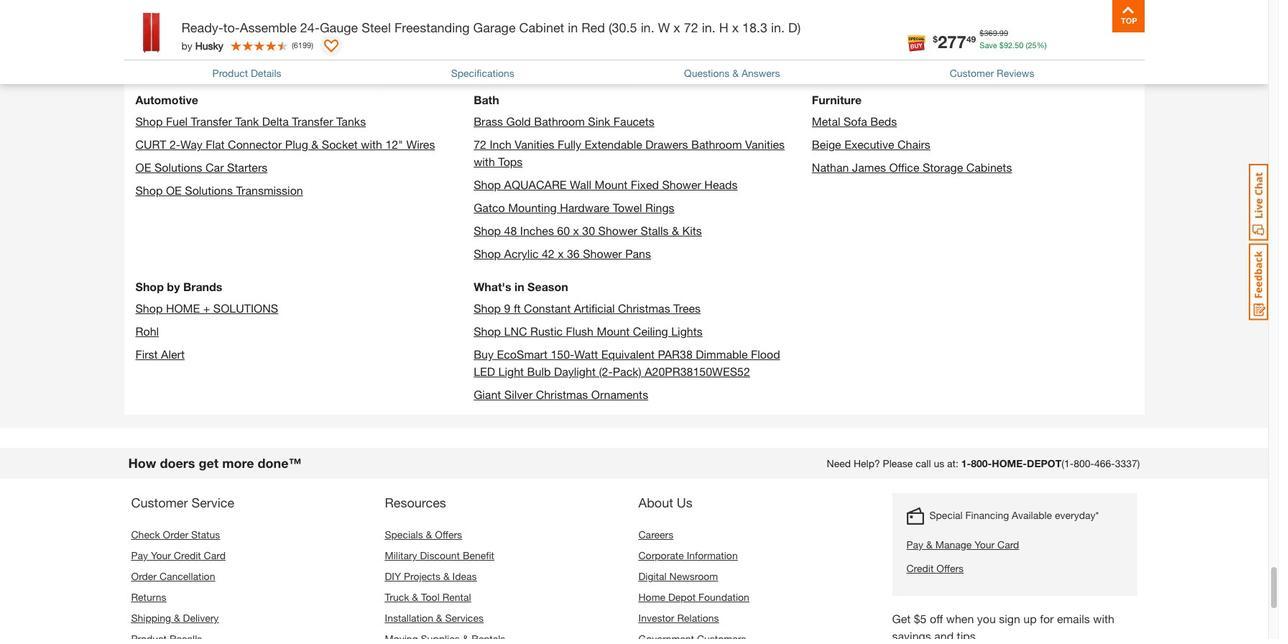 Task type: vqa. For each thing, say whether or not it's contained in the screenshot.
the leftmost 800-
yes



Task type: describe. For each thing, give the bounding box(es) containing it.
gatco mounting hardware towel rings
[[474, 201, 675, 214]]

& for specials & offers
[[426, 529, 432, 541]]

get
[[199, 455, 219, 471]]

d)
[[789, 19, 801, 35]]

flush
[[566, 324, 594, 338]]

oe solutions car starters link
[[135, 160, 268, 174]]

beds
[[871, 114, 897, 128]]

sign
[[999, 612, 1021, 626]]

1 vertical spatial mount
[[597, 324, 630, 338]]

2 horizontal spatial $
[[1000, 40, 1004, 49]]

pans
[[625, 247, 651, 260]]

need help? please call us at: 1-800-home-depot (1-800-466-3337)
[[827, 457, 1140, 470]]

1 vertical spatial .
[[1013, 40, 1015, 49]]

us
[[677, 495, 693, 511]]

watt
[[575, 347, 598, 361]]

questions
[[684, 67, 730, 79]]

installation
[[385, 612, 433, 624]]

check order status link
[[131, 529, 220, 541]]

rustic
[[530, 324, 563, 338]]

alert
[[161, 347, 185, 361]]

giant silver christmas ornaments
[[474, 388, 649, 401]]

corporate information link
[[639, 549, 738, 562]]

3 in. from the left
[[771, 19, 785, 35]]

careers link
[[639, 529, 674, 541]]

1 800- from the left
[[971, 457, 992, 470]]

investor relations
[[639, 612, 719, 624]]

fuel
[[166, 114, 188, 128]]

rohl
[[135, 324, 159, 338]]

1 horizontal spatial in
[[568, 19, 578, 35]]

discount
[[420, 549, 460, 562]]

how
[[128, 455, 156, 471]]

buy
[[474, 347, 494, 361]]

equivalent
[[601, 347, 655, 361]]

military discount benefit
[[385, 549, 495, 562]]

services
[[445, 612, 484, 624]]

giant
[[474, 388, 501, 401]]

with inside the get $5 off when you sign up for emails with savings and tips.
[[1094, 612, 1115, 626]]

x right h
[[732, 19, 739, 35]]

1 vertical spatial in
[[515, 280, 525, 293]]

shipping & delivery
[[131, 612, 219, 624]]

%)
[[1037, 40, 1047, 49]]

shop for shop 48 inches 60 x 30 shower stalls & kits
[[474, 224, 501, 237]]

first alert
[[135, 347, 185, 361]]

home
[[166, 301, 200, 315]]

3337)
[[1115, 457, 1140, 470]]

with for 12"
[[361, 137, 382, 151]]

explore more on homedepot.com button
[[124, 38, 1145, 81]]

0 horizontal spatial by
[[167, 280, 180, 293]]

12"
[[386, 137, 403, 151]]

0 vertical spatial .
[[998, 28, 1000, 37]]

off
[[930, 612, 943, 626]]

1 vanities from the left
[[515, 137, 555, 151]]

tips.
[[957, 629, 979, 639]]

lnc
[[504, 324, 527, 338]]

$ 277 49
[[933, 31, 976, 51]]

answers
[[742, 67, 780, 79]]

2 vanities from the left
[[745, 137, 785, 151]]

live chat image
[[1249, 164, 1269, 241]]

resources
[[385, 495, 446, 511]]

1 vertical spatial credit
[[907, 562, 934, 575]]

home depot foundation link
[[639, 591, 750, 603]]

diy projects & ideas link
[[385, 570, 477, 582]]

cabinet
[[519, 19, 564, 35]]

financing
[[966, 509, 1009, 521]]

get $5 off when you sign up for emails with savings and tips.
[[892, 612, 1115, 639]]

details
[[251, 67, 281, 79]]

0 vertical spatial christmas
[[618, 301, 670, 315]]

top button
[[1112, 0, 1145, 32]]

6199
[[294, 40, 311, 49]]

x left 30 on the left top of the page
[[573, 224, 579, 237]]

foundation
[[699, 591, 750, 603]]

starters
[[227, 160, 268, 174]]

done™
[[258, 455, 302, 471]]

installation & services link
[[385, 612, 484, 624]]

& for pay & manage your card
[[927, 539, 933, 551]]

relations
[[677, 612, 719, 624]]

466-
[[1095, 457, 1115, 470]]

daylight
[[554, 365, 596, 378]]

shop for shop home + solutions
[[135, 301, 163, 315]]

1 transfer from the left
[[191, 114, 232, 128]]

specifications
[[451, 67, 515, 79]]

wires
[[406, 137, 435, 151]]

constant
[[524, 301, 571, 315]]

everyday*
[[1055, 509, 1099, 521]]

0 vertical spatial solutions
[[154, 160, 202, 174]]

& left kits
[[672, 224, 679, 237]]

shower for pans
[[583, 247, 622, 260]]

order cancellation
[[131, 570, 215, 582]]

& for shipping & delivery
[[174, 612, 180, 624]]

gauge
[[320, 19, 358, 35]]

garage
[[473, 19, 516, 35]]

available
[[1012, 509, 1052, 521]]

at:
[[947, 457, 959, 470]]

and
[[935, 629, 954, 639]]

& for questions & answers
[[733, 67, 739, 79]]

shower for heads
[[662, 178, 702, 191]]

shop acrylic 42 x 36 shower pans link
[[474, 247, 651, 260]]

rohl link
[[135, 324, 159, 338]]

giant silver christmas ornaments link
[[474, 388, 649, 401]]

& for truck & tool rental
[[412, 591, 419, 603]]

shop for shop acrylic 42 x 36 shower pans
[[474, 247, 501, 260]]

customer for customer service
[[131, 495, 188, 511]]

50
[[1015, 40, 1024, 49]]

automotive
[[135, 93, 198, 107]]

+
[[203, 301, 210, 315]]

shop lnc rustic flush mount ceiling lights link
[[474, 324, 703, 338]]

beige executive chairs link
[[812, 137, 931, 151]]

1 vertical spatial shower
[[598, 224, 638, 237]]

0 horizontal spatial offers
[[435, 529, 462, 541]]

shop acrylic 42 x 36 shower pans
[[474, 247, 651, 260]]

2 in. from the left
[[702, 19, 716, 35]]

1 vertical spatial oe
[[166, 183, 182, 197]]

9
[[504, 301, 511, 315]]

explore more on homedepot.com
[[136, 51, 342, 67]]

questions & answers
[[684, 67, 780, 79]]

please
[[883, 457, 913, 470]]

customer reviews
[[950, 67, 1035, 79]]

(2-
[[599, 365, 613, 378]]

2 800- from the left
[[1074, 457, 1095, 470]]

shop for shop by brands
[[135, 280, 164, 293]]

0 vertical spatial mount
[[595, 178, 628, 191]]

49
[[967, 33, 976, 44]]

product image image
[[128, 7, 174, 54]]

drawers
[[646, 137, 688, 151]]



Task type: locate. For each thing, give the bounding box(es) containing it.
vanities
[[515, 137, 555, 151], [745, 137, 785, 151]]

transfer up flat on the left top
[[191, 114, 232, 128]]

silver
[[504, 388, 533, 401]]

$
[[980, 28, 984, 37], [933, 33, 938, 44], [1000, 40, 1004, 49]]

$ down 99 on the top right
[[1000, 40, 1004, 49]]

in left the red
[[568, 19, 578, 35]]

1 horizontal spatial .
[[1013, 40, 1015, 49]]

pay your credit card link
[[131, 549, 226, 562]]

by left husky
[[182, 39, 193, 51]]

in. left d)
[[771, 19, 785, 35]]

1 horizontal spatial 72
[[684, 19, 698, 35]]

executive
[[845, 137, 895, 151]]

1 vertical spatial christmas
[[536, 388, 588, 401]]

fully
[[558, 137, 582, 151]]

your up order cancellation link
[[151, 549, 171, 562]]

shower up rings
[[662, 178, 702, 191]]

product details button
[[212, 65, 281, 80], [212, 65, 281, 80]]

truck & tool rental link
[[385, 591, 471, 603]]

& left delivery
[[174, 612, 180, 624]]

wall
[[570, 178, 592, 191]]

vanities down gold at the top of page
[[515, 137, 555, 151]]

truck & tool rental
[[385, 591, 471, 603]]

0 horizontal spatial your
[[151, 549, 171, 562]]

credit offers link
[[907, 561, 1099, 576]]

pay for pay your credit card
[[131, 549, 148, 562]]

with
[[361, 137, 382, 151], [474, 155, 495, 168], [1094, 612, 1115, 626]]

& up military discount benefit
[[426, 529, 432, 541]]

w
[[658, 19, 670, 35]]

shop 48 inches 60 x 30 shower stalls & kits link
[[474, 224, 702, 237]]

1 horizontal spatial customer
[[950, 67, 994, 79]]

0 horizontal spatial oe
[[135, 160, 151, 174]]

1 horizontal spatial offers
[[937, 562, 964, 575]]

special financing available everyday*
[[930, 509, 1099, 521]]

solutions down car
[[185, 183, 233, 197]]

pay up credit offers
[[907, 539, 924, 551]]

1 vertical spatial by
[[167, 280, 180, 293]]

shop home + solutions
[[135, 301, 278, 315]]

customer up check
[[131, 495, 188, 511]]

brands
[[183, 280, 222, 293]]

1 horizontal spatial transfer
[[292, 114, 333, 128]]

1 horizontal spatial 800-
[[1074, 457, 1095, 470]]

0 horizontal spatial customer
[[131, 495, 188, 511]]

0 horizontal spatial 72
[[474, 137, 487, 151]]

in. left w
[[641, 19, 655, 35]]

1 horizontal spatial vanities
[[745, 137, 785, 151]]

bathroom inside 72 inch vanities fully extendable drawers bathroom vanities with tops
[[692, 137, 742, 151]]

stalls
[[641, 224, 669, 237]]

0 horizontal spatial bathroom
[[534, 114, 585, 128]]

pay for pay & manage your card
[[907, 539, 924, 551]]

christmas down daylight
[[536, 388, 588, 401]]

( right 50
[[1026, 40, 1028, 49]]

vanities left beige
[[745, 137, 785, 151]]

1 horizontal spatial card
[[998, 539, 1020, 551]]

72 inside 72 inch vanities fully extendable drawers bathroom vanities with tops
[[474, 137, 487, 151]]

2 transfer from the left
[[292, 114, 333, 128]]

0 horizontal spatial (
[[292, 40, 294, 49]]

way
[[180, 137, 203, 151]]

1 horizontal spatial order
[[163, 529, 188, 541]]

2 vertical spatial with
[[1094, 612, 1115, 626]]

your down financing
[[975, 539, 995, 551]]

1 horizontal spatial $
[[980, 28, 984, 37]]

92
[[1004, 40, 1013, 49]]

metal sofa beds
[[812, 114, 897, 128]]

1 horizontal spatial (
[[1026, 40, 1028, 49]]

pay down check
[[131, 549, 148, 562]]

hardware
[[560, 201, 610, 214]]

0 vertical spatial order
[[163, 529, 188, 541]]

0 vertical spatial credit
[[174, 549, 201, 562]]

home-
[[992, 457, 1027, 470]]

shop 48 inches 60 x 30 shower stalls & kits
[[474, 224, 702, 237]]

customer reviews button
[[950, 65, 1035, 80], [950, 65, 1035, 80]]

0 vertical spatial oe
[[135, 160, 151, 174]]

specials & offers link
[[385, 529, 462, 541]]

1 vertical spatial with
[[474, 155, 495, 168]]

0 vertical spatial customer
[[950, 67, 994, 79]]

transfer
[[191, 114, 232, 128], [292, 114, 333, 128]]

shop fuel transfer tank delta transfer tanks link
[[135, 114, 366, 128]]

0 vertical spatial 72
[[684, 19, 698, 35]]

& left manage
[[927, 539, 933, 551]]

a20pr38150wes52
[[645, 365, 750, 378]]

card up credit offers link
[[998, 539, 1020, 551]]

1 horizontal spatial by
[[182, 39, 193, 51]]

with down inch
[[474, 155, 495, 168]]

dimmable
[[696, 347, 748, 361]]

manage
[[936, 539, 972, 551]]

when
[[947, 612, 974, 626]]

offers up discount
[[435, 529, 462, 541]]

$ right 49
[[980, 28, 984, 37]]

1 ( from the left
[[1026, 40, 1028, 49]]

0 horizontal spatial transfer
[[191, 114, 232, 128]]

(1-
[[1062, 457, 1074, 470]]

shop home + solutions link
[[135, 301, 278, 315]]

james
[[852, 160, 886, 174]]

installation & services
[[385, 612, 484, 624]]

0 horizontal spatial with
[[361, 137, 382, 151]]

depot
[[668, 591, 696, 603]]

oe solutions car starters
[[135, 160, 268, 174]]

1 horizontal spatial bathroom
[[692, 137, 742, 151]]

aquacare
[[504, 178, 567, 191]]

72 inch vanities fully extendable drawers bathroom vanities with tops
[[474, 137, 785, 168]]

1 vertical spatial bathroom
[[692, 137, 742, 151]]

solutions down 2- on the left top of page
[[154, 160, 202, 174]]

check
[[131, 529, 160, 541]]

1 horizontal spatial pay
[[907, 539, 924, 551]]

pay & manage your card link
[[907, 537, 1099, 552]]

shower down towel
[[598, 224, 638, 237]]

0 horizontal spatial order
[[131, 570, 157, 582]]

with left 12"
[[361, 137, 382, 151]]

& left ideas
[[443, 570, 450, 582]]

2 horizontal spatial in.
[[771, 19, 785, 35]]

& right plug
[[311, 137, 319, 151]]

christmas up ceiling
[[618, 301, 670, 315]]

credit down "pay & manage your card"
[[907, 562, 934, 575]]

buy ecosmart 150-watt equivalent par38 dimmable flood led light bulb daylight (2-pack) a20pr38150wes52
[[474, 347, 780, 378]]

( up homedepot.com at left top
[[292, 40, 294, 49]]

ideas
[[453, 570, 477, 582]]

0 horizontal spatial credit
[[174, 549, 201, 562]]

bathroom up heads
[[692, 137, 742, 151]]

1 vertical spatial 72
[[474, 137, 487, 151]]

( inside $ 369 . 99 save $ 92 . 50 ( 25 %)
[[1026, 40, 1028, 49]]

transfer up plug
[[292, 114, 333, 128]]

metal sofa beds link
[[812, 114, 897, 128]]

0 horizontal spatial in
[[515, 280, 525, 293]]

1 vertical spatial offers
[[937, 562, 964, 575]]

customer service
[[131, 495, 234, 511]]

0 horizontal spatial christmas
[[536, 388, 588, 401]]

pay your credit card
[[131, 549, 226, 562]]

72 left inch
[[474, 137, 487, 151]]

$5
[[914, 612, 927, 626]]

chairs
[[898, 137, 931, 151]]

99
[[1000, 28, 1009, 37]]

mount
[[595, 178, 628, 191], [597, 324, 630, 338]]

acrylic
[[504, 247, 539, 260]]

feedback link image
[[1249, 243, 1269, 321]]

shop for shop oe solutions transmission
[[135, 183, 163, 197]]

season
[[528, 280, 568, 293]]

800-
[[971, 457, 992, 470], [1074, 457, 1095, 470]]

72 right w
[[684, 19, 698, 35]]

1 horizontal spatial in.
[[702, 19, 716, 35]]

800- right at:
[[971, 457, 992, 470]]

mount up towel
[[595, 178, 628, 191]]

1 in. from the left
[[641, 19, 655, 35]]

0 vertical spatial bathroom
[[534, 114, 585, 128]]

with inside 72 inch vanities fully extendable drawers bathroom vanities with tops
[[474, 155, 495, 168]]

60
[[557, 224, 570, 237]]

returns link
[[131, 591, 166, 603]]

1 vertical spatial order
[[131, 570, 157, 582]]

display image
[[324, 40, 339, 54]]

shop for shop lnc rustic flush mount ceiling lights
[[474, 324, 501, 338]]

customer
[[950, 67, 994, 79], [131, 495, 188, 511]]

0 horizontal spatial .
[[998, 28, 1000, 37]]

shower down 30 on the left top of the page
[[583, 247, 622, 260]]

need
[[827, 457, 851, 470]]

1 horizontal spatial christmas
[[618, 301, 670, 315]]

0 horizontal spatial pay
[[131, 549, 148, 562]]

customer for customer reviews
[[950, 67, 994, 79]]

0 vertical spatial shower
[[662, 178, 702, 191]]

offers down manage
[[937, 562, 964, 575]]

1 vertical spatial solutions
[[185, 183, 233, 197]]

oe down curt
[[135, 160, 151, 174]]

1 vertical spatial customer
[[131, 495, 188, 511]]

call
[[916, 457, 931, 470]]

by husky
[[182, 39, 223, 51]]

0 horizontal spatial 800-
[[971, 457, 992, 470]]

home
[[639, 591, 666, 603]]

pay & manage your card
[[907, 539, 1020, 551]]

shop 9 ft constant artificial christmas trees
[[474, 301, 701, 315]]

0 horizontal spatial card
[[204, 549, 226, 562]]

( 6199 )
[[292, 40, 313, 49]]

$ inside $ 277 49
[[933, 33, 938, 44]]

bathroom up 'fully'
[[534, 114, 585, 128]]

1 horizontal spatial with
[[474, 155, 495, 168]]

1 horizontal spatial oe
[[166, 183, 182, 197]]

0 horizontal spatial in.
[[641, 19, 655, 35]]

extendable
[[585, 137, 643, 151]]

shop for shop aquacare wall mount fixed shower heads
[[474, 178, 501, 191]]

by up home
[[167, 280, 180, 293]]

buy ecosmart 150-watt equivalent par38 dimmable flood led light bulb daylight (2-pack) a20pr38150wes52 link
[[474, 347, 780, 378]]

what's
[[474, 280, 512, 293]]

shop 9 ft constant artificial christmas trees link
[[474, 301, 701, 315]]

with right emails
[[1094, 612, 1115, 626]]

x left 36
[[558, 247, 564, 260]]

0 vertical spatial by
[[182, 39, 193, 51]]

oe down oe solutions car starters
[[166, 183, 182, 197]]

shop for shop fuel transfer tank delta transfer tanks
[[135, 114, 163, 128]]

0 vertical spatial offers
[[435, 529, 462, 541]]

800- right depot
[[1074, 457, 1095, 470]]

careers
[[639, 529, 674, 541]]

oe
[[135, 160, 151, 174], [166, 183, 182, 197]]

tanks
[[336, 114, 366, 128]]

$ for 369
[[980, 28, 984, 37]]

plug
[[285, 137, 308, 151]]

socket
[[322, 137, 358, 151]]

in up ft
[[515, 280, 525, 293]]

& left answers
[[733, 67, 739, 79]]

2 horizontal spatial with
[[1094, 612, 1115, 626]]

cancellation
[[160, 570, 215, 582]]

mount up the "equivalent"
[[597, 324, 630, 338]]

specifications button
[[451, 65, 515, 80], [451, 65, 515, 80]]

product
[[212, 67, 248, 79]]

order up pay your credit card link
[[163, 529, 188, 541]]

car
[[206, 160, 224, 174]]

277
[[938, 31, 967, 51]]

explore
[[136, 51, 183, 67]]

(30.5
[[609, 19, 637, 35]]

in. left h
[[702, 19, 716, 35]]

&
[[733, 67, 739, 79], [311, 137, 319, 151], [672, 224, 679, 237], [426, 529, 432, 541], [927, 539, 933, 551], [443, 570, 450, 582], [412, 591, 419, 603], [174, 612, 180, 624], [436, 612, 443, 624]]

25
[[1028, 40, 1037, 49]]

48
[[504, 224, 517, 237]]

0 vertical spatial with
[[361, 137, 382, 151]]

& left tool
[[412, 591, 419, 603]]

& inside pay & manage your card link
[[927, 539, 933, 551]]

with for tops
[[474, 155, 495, 168]]

ft
[[514, 301, 521, 315]]

& down tool
[[436, 612, 443, 624]]

& for installation & services
[[436, 612, 443, 624]]

0 vertical spatial in
[[568, 19, 578, 35]]

$ for 277
[[933, 33, 938, 44]]

$ left 49
[[933, 33, 938, 44]]

first
[[135, 347, 158, 361]]

0 horizontal spatial vanities
[[515, 137, 555, 151]]

2 vertical spatial shower
[[583, 247, 622, 260]]

1 horizontal spatial credit
[[907, 562, 934, 575]]

shop for shop 9 ft constant artificial christmas trees
[[474, 301, 501, 315]]

1 horizontal spatial your
[[975, 539, 995, 551]]

in
[[568, 19, 578, 35], [515, 280, 525, 293]]

customer down save
[[950, 67, 994, 79]]

questions & answers button
[[684, 65, 780, 80], [684, 65, 780, 80]]

credit up "cancellation"
[[174, 549, 201, 562]]

card down status
[[204, 549, 226, 562]]

order up returns
[[131, 570, 157, 582]]

first alert link
[[135, 347, 185, 361]]

tops
[[498, 155, 523, 168]]

special
[[930, 509, 963, 521]]

2 ( from the left
[[292, 40, 294, 49]]

0 horizontal spatial $
[[933, 33, 938, 44]]

x right w
[[674, 19, 680, 35]]

42
[[542, 247, 555, 260]]



